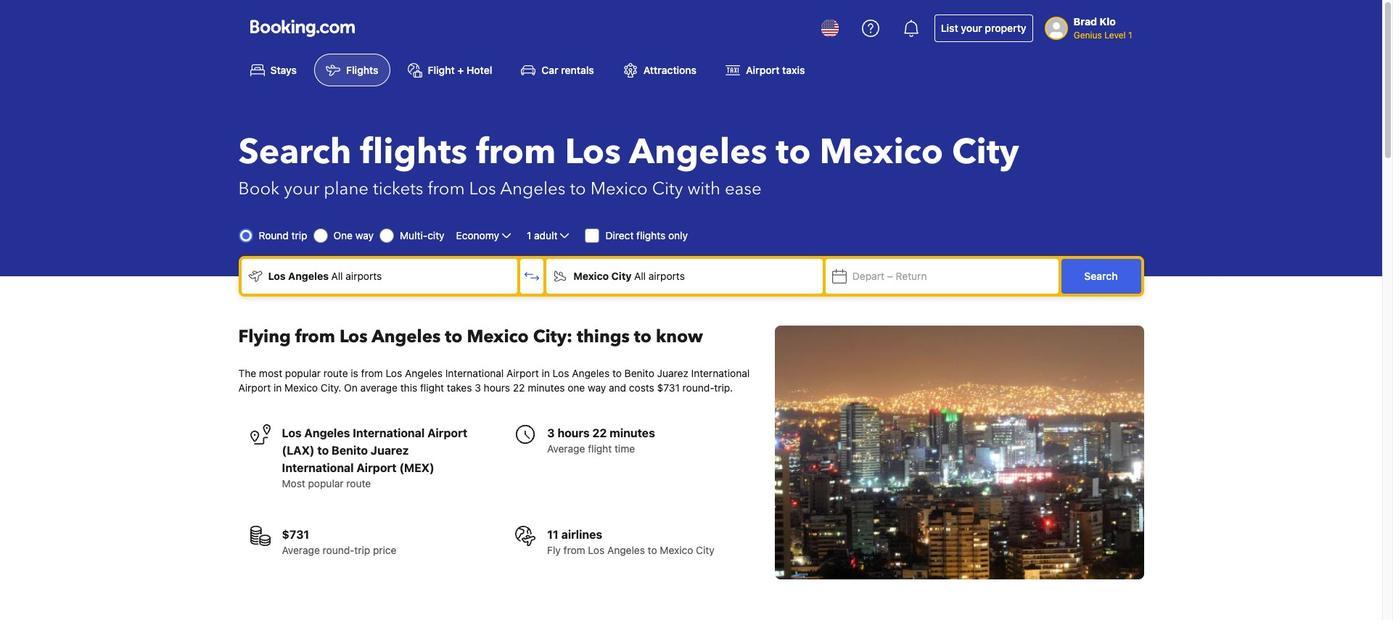 Task type: describe. For each thing, give the bounding box(es) containing it.
direct flights only
[[606, 230, 688, 242]]

average
[[360, 382, 398, 394]]

1 vertical spatial route
[[347, 478, 371, 490]]

1 vertical spatial $731
[[282, 529, 310, 542]]

way inside the most popular route is from los angeles international airport in los angeles to benito juarez international airport in mexico city. on average this flight takes 3 hours 22 minutes one way and costs $731 round-trip.
[[588, 382, 606, 394]]

international up (mex)
[[353, 427, 425, 440]]

one
[[568, 382, 585, 394]]

1 adult
[[527, 230, 558, 242]]

airport left taxis
[[746, 64, 780, 76]]

1 inside dropdown button
[[527, 230, 532, 242]]

1 horizontal spatial trip
[[354, 545, 370, 557]]

brad
[[1074, 15, 1098, 28]]

3 inside the most popular route is from los angeles international airport in los angeles to benito juarez international airport in mexico city. on average this flight takes 3 hours 22 minutes one way and costs $731 round-trip.
[[475, 382, 481, 394]]

stays link
[[238, 54, 309, 87]]

rentals
[[561, 64, 594, 76]]

flight
[[428, 64, 455, 76]]

multi-city
[[400, 230, 445, 242]]

0 vertical spatial way
[[356, 230, 374, 242]]

average flight time
[[547, 443, 635, 455]]

tickets
[[373, 177, 424, 201]]

airport up (mex)
[[428, 427, 468, 440]]

benito inside the most popular route is from los angeles international airport in los angeles to benito juarez international airport in mexico city. on average this flight takes 3 hours 22 minutes one way and costs $731 round-trip.
[[625, 367, 655, 380]]

taxis
[[783, 64, 805, 76]]

most popular route
[[282, 478, 371, 490]]

fly
[[547, 545, 561, 557]]

airport taxis link
[[714, 54, 817, 87]]

1 vertical spatial minutes
[[610, 427, 655, 440]]

flights for search
[[360, 129, 468, 177]]

car
[[542, 64, 559, 76]]

flying from los angeles to mexico city: things to know
[[238, 325, 703, 349]]

3 hours 22 minutes
[[547, 427, 655, 440]]

flight + hotel
[[428, 64, 492, 76]]

1 horizontal spatial your
[[961, 22, 983, 34]]

time
[[615, 443, 635, 455]]

list your property
[[941, 22, 1027, 34]]

airlines
[[562, 529, 603, 542]]

to inside los angeles international airport (lax) to benito juarez international airport (mex)
[[317, 444, 329, 458]]

(lax)
[[282, 444, 315, 458]]

average for 3 hours 22 minutes
[[547, 443, 585, 455]]

return
[[896, 270, 927, 283]]

brad klo genius level 1
[[1074, 15, 1133, 41]]

city:
[[533, 325, 573, 349]]

things
[[577, 325, 630, 349]]

city
[[428, 230, 445, 242]]

benito inside los angeles international airport (lax) to benito juarez international airport (mex)
[[332, 444, 368, 458]]

city.
[[321, 382, 341, 394]]

car rentals link
[[510, 54, 606, 87]]

flights link
[[314, 54, 390, 87]]

level
[[1105, 30, 1126, 41]]

mexico city all airports
[[574, 270, 685, 283]]

all for los angeles
[[331, 270, 343, 283]]

genius
[[1074, 30, 1102, 41]]

los angeles international airport (lax) to benito juarez international airport (mex)
[[282, 427, 468, 475]]

multi-
[[400, 230, 428, 242]]

on
[[344, 382, 358, 394]]

stays
[[270, 64, 297, 76]]

property
[[985, 22, 1027, 34]]

airport down city:
[[507, 367, 539, 380]]

mexico inside the most popular route is from los angeles international airport in los angeles to benito juarez international airport in mexico city. on average this flight takes 3 hours 22 minutes one way and costs $731 round-trip.
[[285, 382, 318, 394]]

angeles inside los angeles international airport (lax) to benito juarez international airport (mex)
[[304, 427, 350, 440]]

trip.
[[715, 382, 733, 394]]

all for mexico city
[[634, 270, 646, 283]]

one
[[334, 230, 353, 242]]

attractions
[[644, 64, 697, 76]]

klo
[[1100, 15, 1116, 28]]

1 vertical spatial popular
[[308, 478, 344, 490]]

depart – return button
[[826, 259, 1059, 294]]

price
[[373, 545, 397, 557]]

juarez inside los angeles international airport (lax) to benito juarez international airport (mex)
[[371, 444, 409, 458]]

1 horizontal spatial flight
[[588, 443, 612, 455]]

airport left (mex)
[[357, 462, 397, 475]]

0 horizontal spatial round-
[[323, 545, 354, 557]]

from inside the most popular route is from los angeles international airport in los angeles to benito juarez international airport in mexico city. on average this flight takes 3 hours 22 minutes one way and costs $731 round-trip.
[[361, 367, 383, 380]]

direct
[[606, 230, 634, 242]]

know
[[656, 325, 703, 349]]

and
[[609, 382, 627, 394]]

international up trip.
[[691, 367, 750, 380]]

round trip
[[259, 230, 307, 242]]

round
[[259, 230, 289, 242]]

plane
[[324, 177, 369, 201]]

0 horizontal spatial in
[[274, 382, 282, 394]]

search button
[[1062, 259, 1141, 294]]

most
[[282, 478, 305, 490]]

ease
[[725, 177, 762, 201]]



Task type: vqa. For each thing, say whether or not it's contained in the screenshot.
25 in the Los Angeles, United States Flights from Louis Armstrong New Orleans International Airport 18 Dec - 25 Dec · Round trip
no



Task type: locate. For each thing, give the bounding box(es) containing it.
1 airports from the left
[[346, 270, 382, 283]]

+
[[458, 64, 464, 76]]

1 horizontal spatial hours
[[558, 427, 590, 440]]

average round-trip price
[[282, 545, 397, 557]]

1 vertical spatial search
[[1085, 270, 1118, 283]]

0 horizontal spatial 1
[[527, 230, 532, 242]]

1 left adult at the left top
[[527, 230, 532, 242]]

1 vertical spatial average
[[282, 545, 320, 557]]

0 horizontal spatial hours
[[484, 382, 510, 394]]

one way
[[334, 230, 374, 242]]

1 horizontal spatial search
[[1085, 270, 1118, 283]]

1 horizontal spatial minutes
[[610, 427, 655, 440]]

0 vertical spatial 22
[[513, 382, 525, 394]]

1
[[1129, 30, 1133, 41], [527, 230, 532, 242]]

round- inside the most popular route is from los angeles international airport in los angeles to benito juarez international airport in mexico city. on average this flight takes 3 hours 22 minutes one way and costs $731 round-trip.
[[683, 382, 715, 394]]

0 vertical spatial $731
[[657, 382, 680, 394]]

the most popular route is from los angeles international airport in los angeles to benito juarez international airport in mexico city. on average this flight takes 3 hours 22 minutes one way and costs $731 round-trip.
[[238, 367, 750, 394]]

average for $731
[[282, 545, 320, 557]]

flights inside search flights from los angeles to mexico city book your plane tickets from los angeles to mexico city with ease
[[360, 129, 468, 177]]

flight right this
[[420, 382, 444, 394]]

to inside the most popular route is from los angeles international airport in los angeles to benito juarez international airport in mexico city. on average this flight takes 3 hours 22 minutes one way and costs $731 round-trip.
[[613, 367, 622, 380]]

0 horizontal spatial search
[[238, 129, 352, 177]]

depart – return
[[853, 270, 927, 283]]

0 vertical spatial average
[[547, 443, 585, 455]]

0 vertical spatial round-
[[683, 382, 715, 394]]

average down most
[[282, 545, 320, 557]]

in down city:
[[542, 367, 550, 380]]

1 vertical spatial hours
[[558, 427, 590, 440]]

a beautiful view of mexico city image
[[775, 326, 1144, 580]]

minutes
[[528, 382, 565, 394], [610, 427, 655, 440]]

2 all from the left
[[634, 270, 646, 283]]

way right the one
[[588, 382, 606, 394]]

trip
[[292, 230, 307, 242], [354, 545, 370, 557]]

hours
[[484, 382, 510, 394], [558, 427, 590, 440]]

hours up the average flight time
[[558, 427, 590, 440]]

1 vertical spatial benito
[[332, 444, 368, 458]]

trip left price at the left of the page
[[354, 545, 370, 557]]

way right one
[[356, 230, 374, 242]]

1 horizontal spatial way
[[588, 382, 606, 394]]

1 horizontal spatial airports
[[649, 270, 685, 283]]

airports
[[346, 270, 382, 283], [649, 270, 685, 283]]

1 horizontal spatial 22
[[593, 427, 607, 440]]

with
[[688, 177, 721, 201]]

benito
[[625, 367, 655, 380], [332, 444, 368, 458]]

flights for direct
[[637, 230, 666, 242]]

search flights from los angeles to mexico city book your plane tickets from los angeles to mexico city with ease
[[238, 129, 1020, 201]]

3
[[475, 382, 481, 394], [547, 427, 555, 440]]

0 horizontal spatial $731
[[282, 529, 310, 542]]

the
[[238, 367, 256, 380]]

minutes inside the most popular route is from los angeles international airport in los angeles to benito juarez international airport in mexico city. on average this flight takes 3 hours 22 minutes one way and costs $731 round-trip.
[[528, 382, 565, 394]]

search inside search flights from los angeles to mexico city book your plane tickets from los angeles to mexico city with ease
[[238, 129, 352, 177]]

search for search flights from los angeles to mexico city book your plane tickets from los angeles to mexico city with ease
[[238, 129, 352, 177]]

route up "city."
[[324, 367, 348, 380]]

hours right takes
[[484, 382, 510, 394]]

1 horizontal spatial benito
[[625, 367, 655, 380]]

0 horizontal spatial 3
[[475, 382, 481, 394]]

flight + hotel link
[[396, 54, 504, 87]]

$731 inside the most popular route is from los angeles international airport in los angeles to benito juarez international airport in mexico city. on average this flight takes 3 hours 22 minutes one way and costs $731 round-trip.
[[657, 382, 680, 394]]

route
[[324, 367, 348, 380], [347, 478, 371, 490]]

22 inside the most popular route is from los angeles international airport in los angeles to benito juarez international airport in mexico city. on average this flight takes 3 hours 22 minutes one way and costs $731 round-trip.
[[513, 382, 525, 394]]

1 vertical spatial flight
[[588, 443, 612, 455]]

airports down only
[[649, 270, 685, 283]]

0 vertical spatial popular
[[285, 367, 321, 380]]

0 vertical spatial trip
[[292, 230, 307, 242]]

1 vertical spatial in
[[274, 382, 282, 394]]

airports for los angeles all airports
[[346, 270, 382, 283]]

in down the most
[[274, 382, 282, 394]]

$731 up average round-trip price
[[282, 529, 310, 542]]

car rentals
[[542, 64, 594, 76]]

economy
[[456, 230, 499, 242]]

minutes left the one
[[528, 382, 565, 394]]

0 horizontal spatial airports
[[346, 270, 382, 283]]

trip right round
[[292, 230, 307, 242]]

1 vertical spatial juarez
[[371, 444, 409, 458]]

popular inside the most popular route is from los angeles international airport in los angeles to benito juarez international airport in mexico city. on average this flight takes 3 hours 22 minutes one way and costs $731 round-trip.
[[285, 367, 321, 380]]

flight
[[420, 382, 444, 394], [588, 443, 612, 455]]

0 vertical spatial route
[[324, 367, 348, 380]]

round- left price at the left of the page
[[323, 545, 354, 557]]

0 vertical spatial 1
[[1129, 30, 1133, 41]]

all down direct flights only on the left top of the page
[[634, 270, 646, 283]]

route inside the most popular route is from los angeles international airport in los angeles to benito juarez international airport in mexico city. on average this flight takes 3 hours 22 minutes one way and costs $731 round-trip.
[[324, 367, 348, 380]]

costs
[[629, 382, 655, 394]]

airport down "the"
[[238, 382, 271, 394]]

1 horizontal spatial round-
[[683, 382, 715, 394]]

booking.com online hotel reservations image
[[250, 20, 355, 37]]

1 vertical spatial 1
[[527, 230, 532, 242]]

–
[[888, 270, 893, 283]]

0 vertical spatial minutes
[[528, 382, 565, 394]]

22 up the average flight time
[[593, 427, 607, 440]]

fly from los angeles to mexico city
[[547, 545, 715, 557]]

flights
[[360, 129, 468, 177], [637, 230, 666, 242]]

0 horizontal spatial way
[[356, 230, 374, 242]]

0 vertical spatial benito
[[625, 367, 655, 380]]

1 horizontal spatial $731
[[657, 382, 680, 394]]

flight down 3 hours 22 minutes
[[588, 443, 612, 455]]

0 horizontal spatial flight
[[420, 382, 444, 394]]

average
[[547, 443, 585, 455], [282, 545, 320, 557]]

all down one
[[331, 270, 343, 283]]

your inside search flights from los angeles to mexico city book your plane tickets from los angeles to mexico city with ease
[[284, 177, 320, 201]]

international up most popular route
[[282, 462, 354, 475]]

1 vertical spatial flights
[[637, 230, 666, 242]]

1 vertical spatial 3
[[547, 427, 555, 440]]

0 horizontal spatial average
[[282, 545, 320, 557]]

1 all from the left
[[331, 270, 343, 283]]

attractions link
[[612, 54, 709, 87]]

search inside button
[[1085, 270, 1118, 283]]

list your property link
[[935, 15, 1033, 42]]

your right the list
[[961, 22, 983, 34]]

city
[[952, 129, 1020, 177], [652, 177, 683, 201], [612, 270, 632, 283], [696, 545, 715, 557]]

1 horizontal spatial average
[[547, 443, 585, 455]]

los inside los angeles international airport (lax) to benito juarez international airport (mex)
[[282, 427, 302, 440]]

airports for mexico city all airports
[[649, 270, 685, 283]]

hours inside the most popular route is from los angeles international airport in los angeles to benito juarez international airport in mexico city. on average this flight takes 3 hours 22 minutes one way and costs $731 round-trip.
[[484, 382, 510, 394]]

average down 3 hours 22 minutes
[[547, 443, 585, 455]]

to
[[776, 129, 811, 177], [570, 177, 586, 201], [445, 325, 463, 349], [634, 325, 652, 349], [613, 367, 622, 380], [317, 444, 329, 458], [648, 545, 657, 557]]

list
[[941, 22, 959, 34]]

search for search
[[1085, 270, 1118, 283]]

1 vertical spatial 22
[[593, 427, 607, 440]]

juarez down know
[[657, 367, 689, 380]]

los
[[565, 129, 621, 177], [469, 177, 496, 201], [268, 270, 286, 283], [340, 325, 368, 349], [386, 367, 402, 380], [553, 367, 569, 380], [282, 427, 302, 440], [588, 545, 605, 557]]

0 vertical spatial your
[[961, 22, 983, 34]]

benito up "costs" at the bottom of the page
[[625, 367, 655, 380]]

1 adult button
[[526, 227, 574, 245]]

juarez inside the most popular route is from los angeles international airport in los angeles to benito juarez international airport in mexico city. on average this flight takes 3 hours 22 minutes one way and costs $731 round-trip.
[[657, 367, 689, 380]]

0 vertical spatial in
[[542, 367, 550, 380]]

1 horizontal spatial 1
[[1129, 30, 1133, 41]]

1 horizontal spatial 3
[[547, 427, 555, 440]]

depart
[[853, 270, 885, 283]]

0 horizontal spatial all
[[331, 270, 343, 283]]

mexico
[[820, 129, 944, 177], [591, 177, 648, 201], [574, 270, 609, 283], [467, 325, 529, 349], [285, 382, 318, 394], [660, 545, 694, 557]]

2 airports from the left
[[649, 270, 685, 283]]

international up takes
[[446, 367, 504, 380]]

angeles
[[629, 129, 767, 177], [500, 177, 566, 201], [288, 270, 329, 283], [372, 325, 441, 349], [405, 367, 443, 380], [572, 367, 610, 380], [304, 427, 350, 440], [608, 545, 645, 557]]

adult
[[534, 230, 558, 242]]

airport taxis
[[746, 64, 805, 76]]

is
[[351, 367, 358, 380]]

airports down the one way
[[346, 270, 382, 283]]

1 vertical spatial trip
[[354, 545, 370, 557]]

0 vertical spatial 3
[[475, 382, 481, 394]]

popular up "city."
[[285, 367, 321, 380]]

1 inside brad klo genius level 1
[[1129, 30, 1133, 41]]

1 horizontal spatial in
[[542, 367, 550, 380]]

only
[[669, 230, 688, 242]]

11
[[547, 529, 559, 542]]

airport
[[746, 64, 780, 76], [507, 367, 539, 380], [238, 382, 271, 394], [428, 427, 468, 440], [357, 462, 397, 475]]

benito up most popular route
[[332, 444, 368, 458]]

this
[[400, 382, 418, 394]]

1 horizontal spatial juarez
[[657, 367, 689, 380]]

0 vertical spatial hours
[[484, 382, 510, 394]]

0 horizontal spatial minutes
[[528, 382, 565, 394]]

3 right takes
[[475, 382, 481, 394]]

0 vertical spatial search
[[238, 129, 352, 177]]

your right book
[[284, 177, 320, 201]]

$731 right "costs" at the bottom of the page
[[657, 382, 680, 394]]

1 vertical spatial way
[[588, 382, 606, 394]]

round-
[[683, 382, 715, 394], [323, 545, 354, 557]]

$731
[[657, 382, 680, 394], [282, 529, 310, 542]]

hotel
[[467, 64, 492, 76]]

flight inside the most popular route is from los angeles international airport in los angeles to benito juarez international airport in mexico city. on average this flight takes 3 hours 22 minutes one way and costs $731 round-trip.
[[420, 382, 444, 394]]

flying
[[238, 325, 291, 349]]

way
[[356, 230, 374, 242], [588, 382, 606, 394]]

route down los angeles international airport (lax) to benito juarez international airport (mex)
[[347, 478, 371, 490]]

0 horizontal spatial benito
[[332, 444, 368, 458]]

flights up tickets
[[360, 129, 468, 177]]

0 horizontal spatial trip
[[292, 230, 307, 242]]

0 horizontal spatial flights
[[360, 129, 468, 177]]

los angeles all airports
[[268, 270, 382, 283]]

juarez
[[657, 367, 689, 380], [371, 444, 409, 458]]

popular right most
[[308, 478, 344, 490]]

popular
[[285, 367, 321, 380], [308, 478, 344, 490]]

(mex)
[[399, 462, 435, 475]]

22 left the one
[[513, 382, 525, 394]]

0 vertical spatial juarez
[[657, 367, 689, 380]]

0 horizontal spatial your
[[284, 177, 320, 201]]

22
[[513, 382, 525, 394], [593, 427, 607, 440]]

flights
[[346, 64, 379, 76]]

0 horizontal spatial juarez
[[371, 444, 409, 458]]

juarez up (mex)
[[371, 444, 409, 458]]

11 airlines
[[547, 529, 603, 542]]

0 horizontal spatial 22
[[513, 382, 525, 394]]

1 vertical spatial your
[[284, 177, 320, 201]]

0 vertical spatial flights
[[360, 129, 468, 177]]

your
[[961, 22, 983, 34], [284, 177, 320, 201]]

round- down know
[[683, 382, 715, 394]]

1 horizontal spatial flights
[[637, 230, 666, 242]]

minutes up time
[[610, 427, 655, 440]]

book
[[238, 177, 280, 201]]

international
[[446, 367, 504, 380], [691, 367, 750, 380], [353, 427, 425, 440], [282, 462, 354, 475]]

3 up the average flight time
[[547, 427, 555, 440]]

0 vertical spatial flight
[[420, 382, 444, 394]]

most
[[259, 367, 282, 380]]

1 horizontal spatial all
[[634, 270, 646, 283]]

flights left only
[[637, 230, 666, 242]]

1 right level
[[1129, 30, 1133, 41]]

takes
[[447, 382, 472, 394]]

search
[[238, 129, 352, 177], [1085, 270, 1118, 283]]

1 vertical spatial round-
[[323, 545, 354, 557]]



